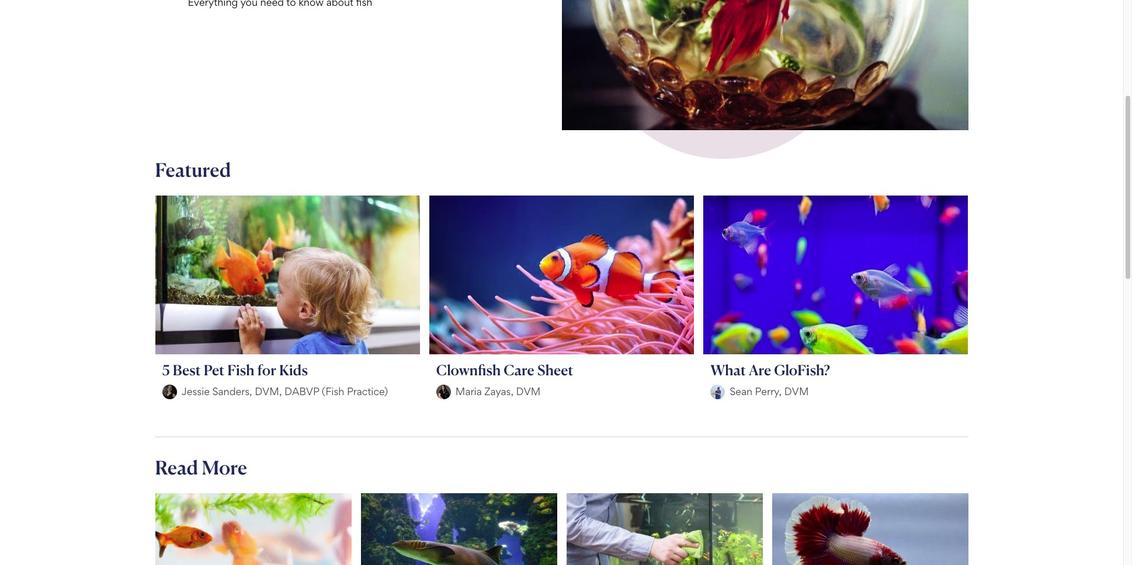Task type: vqa. For each thing, say whether or not it's contained in the screenshot.
The Zayas,
yes



Task type: locate. For each thing, give the bounding box(es) containing it.
sean perry, dvm
[[730, 386, 809, 398]]

best
[[173, 361, 201, 379]]

jessie sanders, dvm, dabvp (fish practice)
[[181, 386, 388, 398]]

glofish?
[[774, 361, 830, 379]]

dvm
[[516, 386, 541, 398], [784, 386, 809, 398]]

care
[[504, 361, 534, 379]]

clownfish
[[436, 361, 501, 379]]

5
[[162, 361, 170, 379]]

0 horizontal spatial dvm
[[516, 386, 541, 398]]

jessie
[[181, 386, 210, 398]]

by image
[[710, 385, 725, 399]]

dvm down glofish?
[[784, 386, 809, 398]]

1 horizontal spatial by image
[[436, 385, 451, 399]]

by image down 5 at the bottom of the page
[[162, 385, 177, 399]]

2 by image from the left
[[436, 385, 451, 399]]

dvm for sheet
[[516, 386, 541, 398]]

by image
[[162, 385, 177, 399], [436, 385, 451, 399]]

by image left maria
[[436, 385, 451, 399]]

1 horizontal spatial dvm
[[784, 386, 809, 398]]

1 dvm from the left
[[516, 386, 541, 398]]

clownfish care sheet
[[436, 361, 573, 379]]

0 horizontal spatial by image
[[162, 385, 177, 399]]

1 by image from the left
[[162, 385, 177, 399]]

read more
[[155, 456, 247, 479]]

dvm down care
[[516, 386, 541, 398]]

by image for clownfish
[[436, 385, 451, 399]]

2 dvm from the left
[[784, 386, 809, 398]]

sheet
[[537, 361, 573, 379]]



Task type: describe. For each thing, give the bounding box(es) containing it.
sanders,
[[212, 386, 252, 398]]

practice)
[[347, 386, 388, 398]]

maria
[[456, 386, 482, 398]]

dvm,
[[255, 386, 282, 398]]

by image for 5
[[162, 385, 177, 399]]

maria zayas, dvm
[[456, 386, 541, 398]]

featured
[[155, 158, 231, 182]]

what are glofish?
[[710, 361, 830, 379]]

read
[[155, 456, 198, 479]]

(fish
[[322, 386, 344, 398]]

are
[[749, 361, 771, 379]]

what
[[710, 361, 746, 379]]

dvm for glofish?
[[784, 386, 809, 398]]

fish
[[227, 361, 254, 379]]

more
[[202, 456, 247, 479]]

sean
[[730, 386, 752, 398]]

perry,
[[755, 386, 782, 398]]

5 best pet fish for kids
[[162, 361, 308, 379]]

for
[[257, 361, 276, 379]]

kids
[[279, 361, 308, 379]]

dabvp
[[284, 386, 319, 398]]

bright red beta fish swimming in a small glass fish bowl image
[[562, 0, 968, 130]]

pet
[[204, 361, 225, 379]]

zayas,
[[484, 386, 514, 398]]



